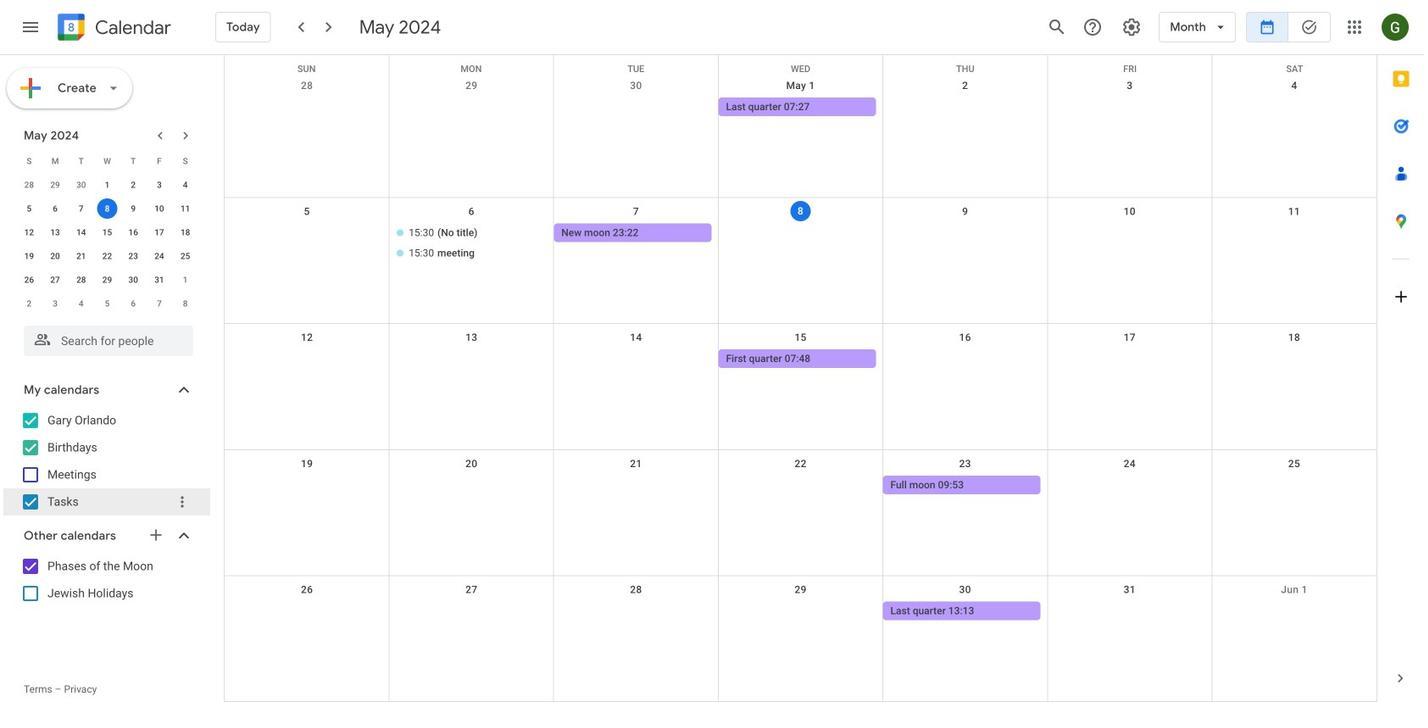Task type: locate. For each thing, give the bounding box(es) containing it.
heading
[[92, 17, 171, 38]]

12 element
[[19, 222, 39, 243]]

11 element
[[175, 198, 196, 219]]

31 element
[[149, 270, 170, 290]]

17 element
[[149, 222, 170, 243]]

june 5 element
[[97, 293, 117, 314]]

None search field
[[0, 319, 210, 356]]

28 element
[[71, 270, 91, 290]]

june 8 element
[[175, 293, 196, 314]]

row
[[225, 55, 1377, 74], [225, 72, 1377, 198], [16, 149, 198, 173], [16, 173, 198, 197], [16, 197, 198, 220], [225, 198, 1377, 324], [16, 220, 198, 244], [16, 244, 198, 268], [16, 268, 198, 292], [16, 292, 198, 315], [225, 324, 1377, 450], [225, 450, 1377, 576], [225, 576, 1377, 702]]

tab list
[[1378, 55, 1425, 655]]

row group
[[16, 173, 198, 315]]

18 element
[[175, 222, 196, 243]]

june 6 element
[[123, 293, 143, 314]]

april 29 element
[[45, 175, 65, 195]]

my calendars list
[[3, 407, 210, 516]]

4 element
[[175, 175, 196, 195]]

cell
[[225, 98, 389, 118], [389, 98, 554, 118], [554, 98, 719, 118], [883, 98, 1048, 118], [1048, 98, 1212, 118], [1212, 98, 1377, 118], [94, 197, 120, 220], [225, 224, 389, 264], [389, 224, 554, 264], [719, 224, 883, 264], [883, 224, 1048, 264], [1048, 224, 1212, 264], [1212, 224, 1377, 264], [225, 350, 389, 370], [389, 350, 554, 370], [554, 350, 719, 370], [883, 350, 1048, 370], [1048, 350, 1212, 370], [1212, 350, 1377, 370], [225, 476, 389, 496], [389, 476, 554, 496], [554, 476, 719, 496], [719, 476, 883, 496], [1048, 476, 1212, 496], [1212, 476, 1377, 496], [225, 602, 389, 622], [389, 602, 554, 622], [554, 602, 719, 622], [719, 602, 883, 622], [1048, 602, 1212, 622], [1212, 602, 1377, 622]]

june 2 element
[[19, 293, 39, 314]]

cell inside may 2024 grid
[[94, 197, 120, 220]]

grid
[[224, 55, 1377, 702]]

calendar element
[[54, 10, 171, 47]]

9 element
[[123, 198, 143, 219]]

14 element
[[71, 222, 91, 243]]

30 element
[[123, 270, 143, 290]]

list item
[[3, 488, 210, 516]]

Search for people text field
[[34, 326, 183, 356]]

29 element
[[97, 270, 117, 290]]

june 1 element
[[175, 270, 196, 290]]



Task type: describe. For each thing, give the bounding box(es) containing it.
25 element
[[175, 246, 196, 266]]

heading inside calendar 'element'
[[92, 17, 171, 38]]

may 2024 grid
[[16, 149, 198, 315]]

19 element
[[19, 246, 39, 266]]

21 element
[[71, 246, 91, 266]]

april 28 element
[[19, 175, 39, 195]]

16 element
[[123, 222, 143, 243]]

15 element
[[97, 222, 117, 243]]

23 element
[[123, 246, 143, 266]]

10 element
[[149, 198, 170, 219]]

other calendars list
[[3, 553, 210, 607]]

24 element
[[149, 246, 170, 266]]

22 element
[[97, 246, 117, 266]]

june 7 element
[[149, 293, 170, 314]]

5 element
[[19, 198, 39, 219]]

7 element
[[71, 198, 91, 219]]

27 element
[[45, 270, 65, 290]]

13 element
[[45, 222, 65, 243]]

3 element
[[149, 175, 170, 195]]

june 4 element
[[71, 293, 91, 314]]

6 element
[[45, 198, 65, 219]]

8, today element
[[97, 198, 117, 219]]

add other calendars image
[[148, 527, 165, 544]]

2 element
[[123, 175, 143, 195]]

1 element
[[97, 175, 117, 195]]

26 element
[[19, 270, 39, 290]]

june 3 element
[[45, 293, 65, 314]]

settings menu image
[[1122, 17, 1142, 37]]

20 element
[[45, 246, 65, 266]]

april 30 element
[[71, 175, 91, 195]]

main drawer image
[[20, 17, 41, 37]]



Task type: vqa. For each thing, say whether or not it's contained in the screenshot.
14 ELEMENT
yes



